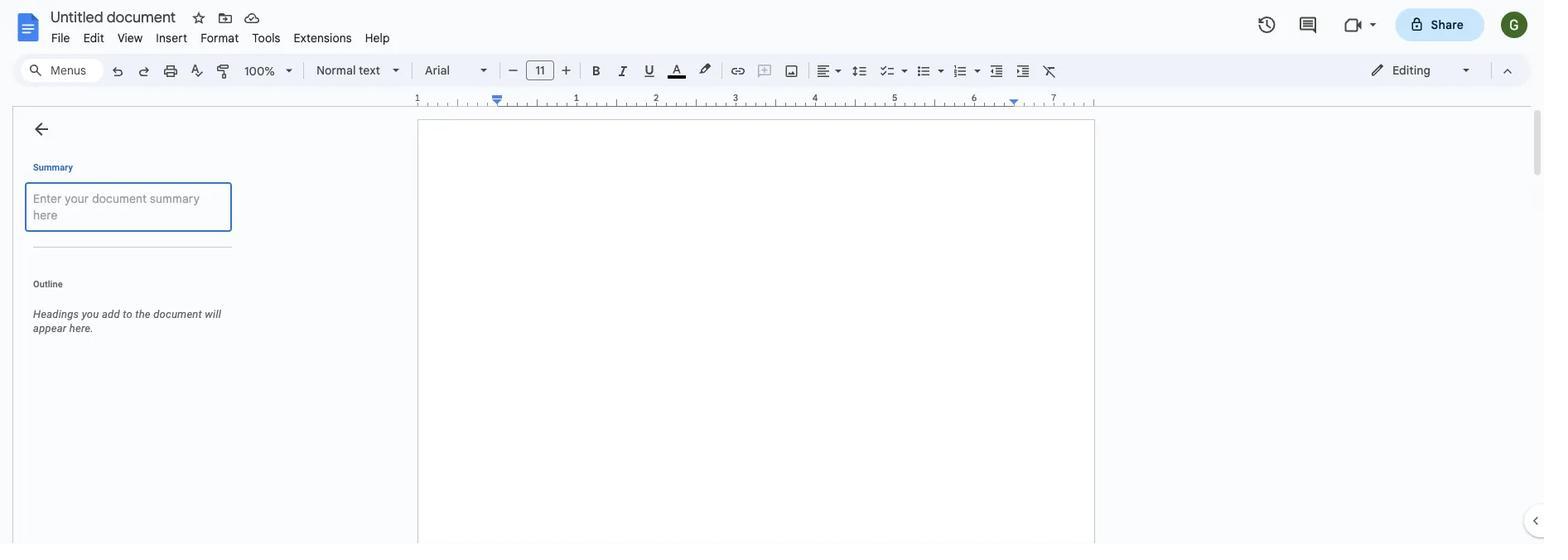 Task type: locate. For each thing, give the bounding box(es) containing it.
view
[[118, 31, 143, 45]]

application
[[0, 0, 1544, 544]]

summary heading
[[33, 161, 73, 174]]

you
[[82, 308, 99, 321]]

editing
[[1393, 63, 1431, 77]]

help
[[365, 31, 390, 45]]

here.
[[69, 322, 94, 335]]

document outline element
[[13, 107, 239, 544]]

text color image
[[668, 59, 686, 79]]

document
[[153, 308, 202, 321]]

insert image image
[[782, 59, 802, 82]]

Star checkbox
[[187, 7, 210, 30]]

Zoom text field
[[240, 60, 280, 83]]

menu bar
[[45, 22, 397, 49]]

tools
[[252, 31, 281, 45]]

1
[[415, 92, 420, 104]]

the
[[135, 308, 151, 321]]

help menu item
[[358, 28, 397, 48]]

Font size field
[[526, 60, 561, 81]]

main toolbar
[[103, 0, 1110, 470]]

Enter your document summary here text field
[[25, 182, 232, 232]]

arial
[[425, 63, 450, 77]]

Rename text field
[[45, 7, 186, 27]]

menu bar containing file
[[45, 22, 397, 49]]

headings
[[33, 308, 79, 321]]

menu bar inside menu bar banner
[[45, 22, 397, 49]]

format menu item
[[194, 28, 246, 48]]

insert
[[156, 31, 187, 45]]

styles list. normal text selected. option
[[316, 59, 383, 82]]

tools menu item
[[246, 28, 287, 48]]

text
[[359, 63, 380, 77]]

arial option
[[425, 59, 471, 82]]

line & paragraph spacing image
[[850, 59, 869, 82]]

to
[[123, 308, 132, 321]]

file menu item
[[45, 28, 77, 48]]



Task type: describe. For each thing, give the bounding box(es) containing it.
menu bar banner
[[0, 0, 1544, 544]]

Zoom field
[[238, 59, 300, 84]]

Menus field
[[21, 59, 104, 82]]

appear
[[33, 322, 67, 335]]

left margin image
[[418, 94, 502, 106]]

edit
[[83, 31, 104, 45]]

extensions
[[294, 31, 352, 45]]

edit menu item
[[77, 28, 111, 48]]

share
[[1431, 17, 1464, 32]]

outline heading
[[13, 278, 239, 301]]

summary
[[33, 162, 73, 172]]

normal text
[[316, 63, 380, 77]]

right margin image
[[1010, 94, 1094, 106]]

format
[[201, 31, 239, 45]]

extensions menu item
[[287, 28, 358, 48]]

application containing share
[[0, 0, 1544, 544]]

file
[[51, 31, 70, 45]]

mode and view toolbar
[[1358, 54, 1521, 87]]

editing button
[[1359, 58, 1484, 83]]

view menu item
[[111, 28, 149, 48]]

will
[[205, 308, 221, 321]]

highlight color image
[[696, 59, 714, 79]]

Font size text field
[[527, 60, 553, 80]]

share button
[[1396, 8, 1485, 41]]

outline
[[33, 279, 63, 289]]

normal
[[316, 63, 356, 77]]

add
[[102, 308, 120, 321]]

checklist menu image
[[897, 60, 908, 65]]

insert menu item
[[149, 28, 194, 48]]

headings you add to the document will appear here.
[[33, 308, 221, 335]]



Task type: vqa. For each thing, say whether or not it's contained in the screenshot.
Verdana
no



